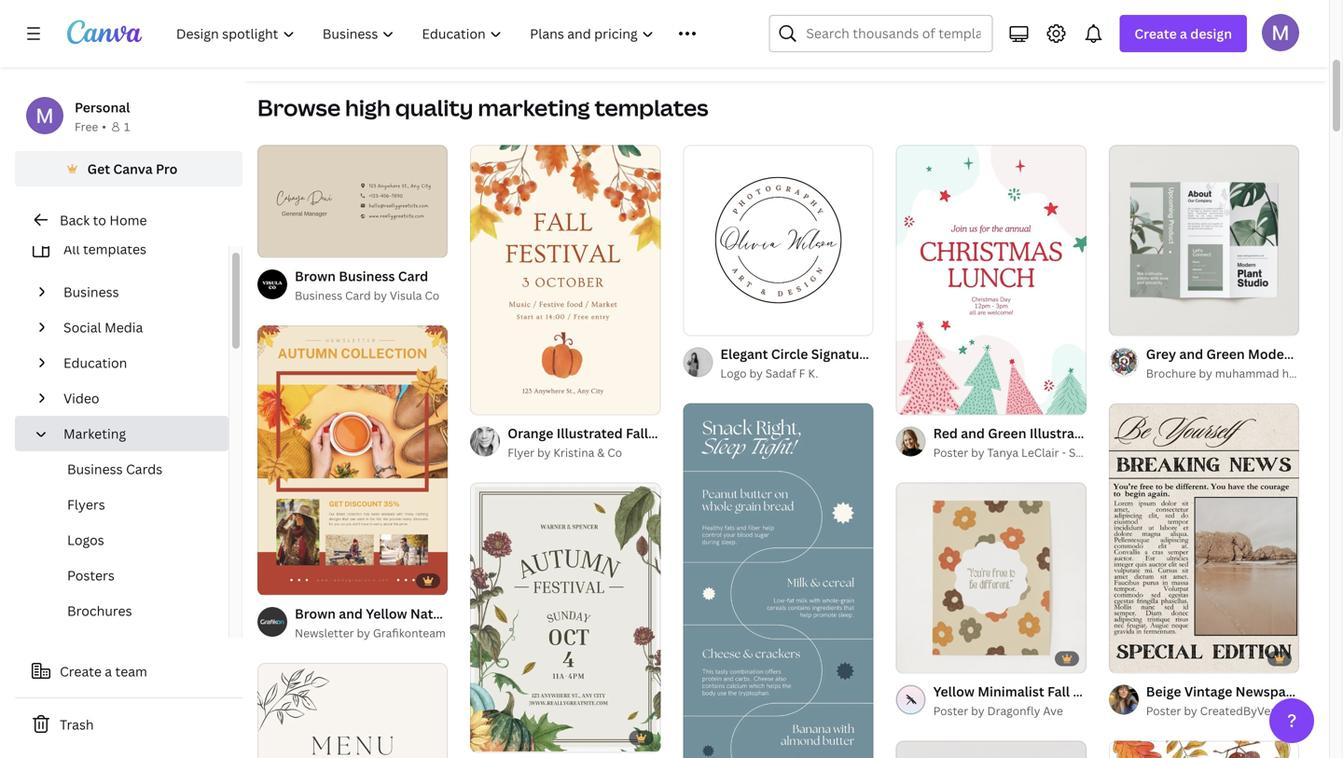 Task type: describe. For each thing, give the bounding box(es) containing it.
0 vertical spatial logo
[[961, 345, 992, 363]]

elegant circle signature photography logo link
[[721, 344, 992, 365]]

all
[[63, 240, 80, 258]]

brochures link for rightmost posters "link"
[[1064, 0, 1243, 63]]

grey and green modern plant studio trifold brochure image
[[1109, 145, 1300, 336]]

signature
[[812, 345, 873, 363]]

1 horizontal spatial brochures
[[1064, 42, 1129, 60]]

poster for poster by dragonfly ave
[[934, 704, 969, 719]]

get canva pro button
[[15, 151, 243, 187]]

0 vertical spatial business cards
[[258, 42, 354, 60]]

pink aesthetic handwritten wedding agent business card image
[[896, 742, 1087, 759]]

brochures link for posters "link" to the bottom
[[30, 594, 229, 629]]

by up colorful watercolor illustrative fall forest leaves autumn market flyer 'image'
[[1185, 704, 1198, 719]]

elegant circle signature photography logo image
[[683, 145, 874, 336]]

poster by tanya leclair - so swell studio link
[[934, 444, 1153, 462]]

logos
[[67, 531, 104, 549]]

createdbyveronika
[[1201, 704, 1305, 719]]

logo image
[[661, 0, 840, 37]]

muhammad
[[1216, 366, 1280, 381]]

orange illustrated fall festival invitation flyer flyer by kristina & co
[[508, 424, 801, 460]]

browse high quality marketing templates
[[258, 92, 709, 123]]

orange
[[508, 424, 554, 442]]

•
[[102, 119, 106, 134]]

logo by sadaf f k. link
[[721, 365, 874, 383]]

by inside elegant circle signature photography logo logo by sadaf f k.
[[750, 366, 763, 381]]

menu image
[[1265, 0, 1344, 37]]

hidayat
[[1283, 366, 1323, 381]]

by right newsletter
[[357, 626, 370, 641]]

free •
[[75, 119, 106, 134]]

1 of 2 link for dragonfly
[[896, 483, 1087, 673]]

of for newsletter by grafikonteam
[[278, 574, 289, 588]]

brown  business card business card by visula co
[[295, 267, 440, 303]]

create a design button
[[1120, 15, 1248, 52]]

business cards link for rightmost posters "link"
[[258, 0, 437, 63]]

brochure by muhammad hidayat link
[[1147, 365, 1323, 383]]

elegant
[[721, 345, 768, 363]]

0 horizontal spatial logo
[[721, 366, 747, 381]]

grafikonteam
[[373, 626, 446, 641]]

-
[[1062, 445, 1067, 460]]

1 of 2 for poster by dragonfly ave
[[909, 651, 936, 665]]

flyers link
[[30, 487, 229, 523]]

circle
[[772, 345, 809, 363]]

Search search field
[[807, 16, 981, 51]]

0 horizontal spatial card
[[345, 288, 371, 303]]

logos link
[[30, 523, 229, 558]]

1 for brochure by muhammad hidayat
[[1122, 313, 1128, 327]]

f
[[799, 366, 806, 381]]

brown  business card link
[[295, 266, 440, 286]]

personal
[[75, 98, 130, 116]]

brown and yellow natural autumn collection newsletter image
[[258, 326, 448, 595]]

design
[[1191, 25, 1233, 42]]

3
[[1143, 313, 1149, 327]]

business up social
[[63, 283, 119, 301]]

1 horizontal spatial card
[[398, 267, 429, 285]]

poster image inside "link"
[[901, 0, 986, 27]]

1 of 2 link for grafikonteam
[[258, 326, 448, 596]]

poster by createdbyveronika
[[1147, 704, 1305, 719]]

media
[[105, 319, 143, 336]]

sadaf
[[766, 366, 797, 381]]

of for brochure by muhammad hidayat
[[1130, 313, 1141, 327]]

flyer image
[[459, 0, 638, 37]]

1 horizontal spatial posters link
[[862, 0, 1041, 63]]

business card image
[[258, 0, 437, 36]]

fall
[[626, 424, 649, 442]]

1 of 3 link
[[1109, 145, 1300, 336]]

canva
[[113, 160, 153, 178]]

brochure by muhammad hidayat
[[1147, 366, 1323, 381]]

0 vertical spatial templates
[[595, 92, 709, 123]]

get
[[87, 160, 110, 178]]

visula
[[390, 288, 422, 303]]

education
[[63, 354, 127, 372]]

1 of 2 for newsletter by grafikonteam
[[271, 574, 297, 588]]

0 vertical spatial posters
[[862, 42, 910, 60]]

poster by createdbyveronika link
[[1147, 702, 1305, 721]]

kristina
[[554, 445, 595, 460]]

studio
[[1117, 445, 1153, 460]]

orange illustrated fall festival invitation flyer image
[[471, 145, 661, 415]]

quality
[[395, 92, 474, 123]]

poster for poster by tanya leclair - so swell studio
[[934, 445, 969, 460]]

create a team button
[[15, 653, 243, 691]]

flyers
[[67, 496, 105, 514]]

team
[[115, 663, 147, 681]]

colorful watercolor illustrative fall forest leaves autumn market flyer image
[[1109, 742, 1300, 759]]

high
[[345, 92, 391, 123]]

by right brochure
[[1200, 366, 1213, 381]]

poster by dragonfly ave
[[934, 704, 1064, 719]]

co inside brown  business card business card by visula co
[[425, 288, 440, 303]]

poster by dragonfly ave link
[[934, 702, 1087, 721]]

menus link
[[1265, 0, 1344, 63]]

by left tanya
[[972, 445, 985, 460]]

flyer by kristina & co link
[[508, 444, 661, 462]]



Task type: vqa. For each thing, say whether or not it's contained in the screenshot.
What is a label? What can I use it for? dropdown button
no



Task type: locate. For each thing, give the bounding box(es) containing it.
by inside orange illustrated fall festival invitation flyer flyer by kristina & co
[[538, 445, 551, 460]]

social
[[63, 319, 101, 336]]

0 horizontal spatial 2
[[291, 574, 297, 588]]

0 vertical spatial create
[[1135, 25, 1177, 42]]

1 of 2 up 'poster by dragonfly ave'
[[909, 651, 936, 665]]

social media link
[[56, 310, 217, 345]]

0 horizontal spatial posters
[[67, 567, 115, 585]]

2 for newsletter by grafikonteam
[[291, 574, 297, 588]]

a inside create a design dropdown button
[[1181, 25, 1188, 42]]

business cards link for posters "link" to the bottom
[[30, 452, 229, 487]]

photography
[[876, 345, 958, 363]]

yellow minimalist fall inspired drawing flower quote poster image
[[896, 483, 1087, 673]]

k.
[[809, 366, 819, 381]]

1 horizontal spatial cards
[[317, 42, 354, 60]]

poster for poster by createdbyveronika
[[1147, 704, 1182, 719]]

brochures up create a team
[[67, 602, 132, 620]]

1 horizontal spatial business cards link
[[258, 0, 437, 63]]

1 horizontal spatial brochures link
[[1064, 0, 1243, 63]]

0 horizontal spatial create
[[60, 663, 102, 681]]

0 vertical spatial 1 of 2
[[271, 574, 297, 588]]

of for poster by dragonfly ave
[[917, 651, 928, 665]]

&
[[598, 445, 605, 460]]

0 horizontal spatial cards
[[126, 461, 163, 478]]

0 horizontal spatial brochures
[[67, 602, 132, 620]]

0 horizontal spatial business cards
[[67, 461, 163, 478]]

2 poster image from the left
[[901, 0, 986, 27]]

card down brown  business card link
[[345, 288, 371, 303]]

logo down "elegant"
[[721, 366, 747, 381]]

poster left tanya
[[934, 445, 969, 460]]

leclair
[[1022, 445, 1060, 460]]

tanya
[[988, 445, 1019, 460]]

by left dragonfly at the right bottom of page
[[972, 704, 985, 719]]

co right &
[[608, 445, 622, 460]]

create for create a team
[[60, 663, 102, 681]]

0 vertical spatial brochures
[[1064, 42, 1129, 60]]

0 vertical spatial a
[[1181, 25, 1188, 42]]

back to home link
[[15, 202, 243, 239]]

0 horizontal spatial a
[[105, 663, 112, 681]]

1 vertical spatial 2
[[930, 651, 936, 665]]

poster up colorful watercolor illustrative fall forest leaves autumn market flyer 'image'
[[1147, 704, 1182, 719]]

1 horizontal spatial logo
[[961, 345, 992, 363]]

create inside dropdown button
[[1135, 25, 1177, 42]]

festival
[[652, 424, 701, 442]]

cream minimalist elegant wedding menu image
[[258, 663, 448, 759]]

1 vertical spatial 1 of 2
[[909, 651, 936, 665]]

1 horizontal spatial 2
[[930, 651, 936, 665]]

1 horizontal spatial templates
[[595, 92, 709, 123]]

1
[[124, 119, 130, 134], [1122, 313, 1128, 327], [271, 574, 276, 588], [909, 651, 915, 665]]

all templates link
[[26, 231, 217, 267]]

poster by tanya leclair - so swell studio
[[934, 445, 1153, 460]]

back
[[60, 211, 90, 229]]

invitation
[[704, 424, 766, 442]]

1 of 3
[[1122, 313, 1149, 327]]

1 horizontal spatial co
[[608, 445, 622, 460]]

by down "elegant"
[[750, 366, 763, 381]]

business cards down business card image
[[258, 42, 354, 60]]

a inside create a team button
[[105, 663, 112, 681]]

0 horizontal spatial 1 of 2
[[271, 574, 297, 588]]

1 vertical spatial flyer
[[508, 445, 535, 460]]

1 horizontal spatial of
[[917, 651, 928, 665]]

card up visula
[[398, 267, 429, 285]]

brochures link
[[1064, 0, 1243, 63], [30, 594, 229, 629]]

0 vertical spatial cards
[[317, 42, 354, 60]]

a for team
[[105, 663, 112, 681]]

2 for poster by dragonfly ave
[[930, 651, 936, 665]]

swell
[[1086, 445, 1115, 460]]

newsletter
[[295, 626, 354, 641]]

brochure
[[1147, 366, 1197, 381]]

poster
[[934, 445, 969, 460], [934, 704, 969, 719], [1147, 704, 1182, 719]]

business up business card by visula co link
[[339, 267, 395, 285]]

browse
[[258, 92, 341, 123]]

1 vertical spatial of
[[278, 574, 289, 588]]

by down brown  business card link
[[374, 288, 387, 303]]

brown  business card image
[[258, 145, 448, 257]]

1 horizontal spatial flyer
[[769, 424, 801, 442]]

1 vertical spatial co
[[608, 445, 622, 460]]

0 horizontal spatial of
[[278, 574, 289, 588]]

cards down business card image
[[317, 42, 354, 60]]

education link
[[56, 345, 217, 381]]

0 horizontal spatial templates
[[83, 240, 146, 258]]

1 vertical spatial brochures
[[67, 602, 132, 620]]

1 horizontal spatial posters
[[862, 42, 910, 60]]

co inside orange illustrated fall festival invitation flyer flyer by kristina & co
[[608, 445, 622, 460]]

of
[[1130, 313, 1141, 327], [278, 574, 289, 588], [917, 651, 928, 665]]

newsletter by grafikonteam
[[295, 626, 446, 641]]

1 vertical spatial create
[[60, 663, 102, 681]]

0 vertical spatial flyer
[[769, 424, 801, 442]]

a left team
[[105, 663, 112, 681]]

1 vertical spatial brochures link
[[30, 594, 229, 629]]

get canva pro
[[87, 160, 178, 178]]

business
[[258, 42, 314, 60], [339, 267, 395, 285], [63, 283, 119, 301], [295, 288, 343, 303], [67, 461, 123, 478]]

video
[[63, 390, 99, 407]]

ave
[[1044, 704, 1064, 719]]

brochures
[[1064, 42, 1129, 60], [67, 602, 132, 620]]

0 vertical spatial co
[[425, 288, 440, 303]]

1 for poster by dragonfly ave
[[909, 651, 915, 665]]

trash
[[60, 716, 94, 734]]

poster inside poster by tanya leclair - so swell studio link
[[934, 445, 969, 460]]

brown
[[295, 267, 336, 285]]

menus
[[1265, 42, 1308, 60]]

brochures down brochure image
[[1064, 42, 1129, 60]]

red and green illustrative christmas event poster image
[[896, 145, 1087, 415]]

a
[[1181, 25, 1188, 42], [105, 663, 112, 681]]

business down brown
[[295, 288, 343, 303]]

poster inside poster by dragonfly ave link
[[934, 704, 969, 719]]

create left design
[[1135, 25, 1177, 42]]

pro
[[156, 160, 178, 178]]

0 horizontal spatial flyer
[[508, 445, 535, 460]]

beige vintage newspaper motivational quote poster image
[[1109, 404, 1300, 673]]

1 vertical spatial business cards
[[67, 461, 163, 478]]

create a team
[[60, 663, 147, 681]]

co right visula
[[425, 288, 440, 303]]

business up browse on the left top of page
[[258, 42, 314, 60]]

1 vertical spatial a
[[105, 663, 112, 681]]

flyer down orange
[[508, 445, 535, 460]]

business cards link down marketing
[[30, 452, 229, 487]]

create
[[1135, 25, 1177, 42], [60, 663, 102, 681]]

2 horizontal spatial of
[[1130, 313, 1141, 327]]

so
[[1069, 445, 1083, 460]]

home
[[110, 211, 147, 229]]

a for design
[[1181, 25, 1188, 42]]

newsletter by grafikonteam link
[[295, 624, 448, 643]]

create a design
[[1135, 25, 1233, 42]]

trash link
[[15, 706, 243, 744]]

0 horizontal spatial brochures link
[[30, 594, 229, 629]]

back to home
[[60, 211, 147, 229]]

2 vertical spatial of
[[917, 651, 928, 665]]

business cards link
[[258, 0, 437, 63], [30, 452, 229, 487]]

poster up pink aesthetic handwritten wedding agent business card image
[[934, 704, 969, 719]]

cards
[[317, 42, 354, 60], [126, 461, 163, 478]]

1 vertical spatial card
[[345, 288, 371, 303]]

video link
[[56, 381, 217, 416]]

1 horizontal spatial 1 of 2 link
[[896, 483, 1087, 673]]

poster image
[[862, 0, 1041, 37], [901, 0, 986, 27]]

1 vertical spatial templates
[[83, 240, 146, 258]]

business cards link up high on the left of the page
[[258, 0, 437, 63]]

1 poster image from the left
[[862, 0, 1041, 37]]

1 for newsletter by grafikonteam
[[271, 574, 276, 588]]

1 horizontal spatial 1 of 2
[[909, 651, 936, 665]]

2 up 'poster by dragonfly ave'
[[930, 651, 936, 665]]

poster inside poster by createdbyveronika link
[[1147, 704, 1182, 719]]

denim blue white radiant elegance sleep care tips sleep care infographic image
[[683, 404, 874, 759]]

1 horizontal spatial business cards
[[258, 42, 354, 60]]

business down marketing
[[67, 461, 123, 478]]

business card by visula co link
[[295, 286, 440, 305]]

0 vertical spatial brochures link
[[1064, 0, 1243, 63]]

0 vertical spatial business cards link
[[258, 0, 437, 63]]

posters link
[[862, 0, 1041, 63], [30, 558, 229, 594]]

a left design
[[1181, 25, 1188, 42]]

marketing
[[478, 92, 590, 123]]

all templates
[[63, 240, 146, 258]]

by inside brown  business card business card by visula co
[[374, 288, 387, 303]]

create inside button
[[60, 663, 102, 681]]

vintage floral autumn festival event flyer image
[[471, 483, 661, 752]]

1 vertical spatial cards
[[126, 461, 163, 478]]

co
[[425, 288, 440, 303], [608, 445, 622, 460]]

0 vertical spatial of
[[1130, 313, 1141, 327]]

None search field
[[769, 15, 993, 52]]

create left team
[[60, 663, 102, 681]]

illustrated
[[557, 424, 623, 442]]

1 horizontal spatial a
[[1181, 25, 1188, 42]]

cards up the flyers link
[[126, 461, 163, 478]]

1 of 2 link
[[258, 326, 448, 596], [896, 483, 1087, 673]]

2
[[291, 574, 297, 588], [930, 651, 936, 665]]

0 vertical spatial 2
[[291, 574, 297, 588]]

business cards up the flyers link
[[67, 461, 163, 478]]

1 vertical spatial business cards link
[[30, 452, 229, 487]]

orange illustrated fall festival invitation flyer link
[[508, 423, 801, 444]]

top level navigation element
[[164, 15, 725, 52], [164, 15, 725, 52]]

logo right 'photography'
[[961, 345, 992, 363]]

1 vertical spatial posters link
[[30, 558, 229, 594]]

social media
[[63, 319, 143, 336]]

by
[[374, 288, 387, 303], [750, 366, 763, 381], [1200, 366, 1213, 381], [538, 445, 551, 460], [972, 445, 985, 460], [357, 626, 370, 641], [972, 704, 985, 719], [1185, 704, 1198, 719]]

0 horizontal spatial business cards link
[[30, 452, 229, 487]]

1 vertical spatial logo
[[721, 366, 747, 381]]

elegant circle signature photography logo logo by sadaf f k.
[[721, 345, 992, 381]]

0 horizontal spatial 1 of 2 link
[[258, 326, 448, 596]]

1 of 2
[[271, 574, 297, 588], [909, 651, 936, 665]]

free
[[75, 119, 98, 134]]

brochure image
[[1064, 0, 1243, 37]]

by down orange
[[538, 445, 551, 460]]

2 up newsletter
[[291, 574, 297, 588]]

1 horizontal spatial create
[[1135, 25, 1177, 42]]

dragonfly
[[988, 704, 1041, 719]]

to
[[93, 211, 106, 229]]

0 vertical spatial posters link
[[862, 0, 1041, 63]]

posters
[[862, 42, 910, 60], [67, 567, 115, 585]]

maria williams image
[[1263, 14, 1300, 51]]

0 vertical spatial card
[[398, 267, 429, 285]]

business link
[[56, 274, 217, 310]]

0 horizontal spatial posters link
[[30, 558, 229, 594]]

marketing
[[63, 425, 126, 443]]

business cards
[[258, 42, 354, 60], [67, 461, 163, 478]]

create for create a design
[[1135, 25, 1177, 42]]

1 of 2 up newsletter
[[271, 574, 297, 588]]

1 vertical spatial posters
[[67, 567, 115, 585]]

0 horizontal spatial co
[[425, 288, 440, 303]]

flyer right invitation
[[769, 424, 801, 442]]



